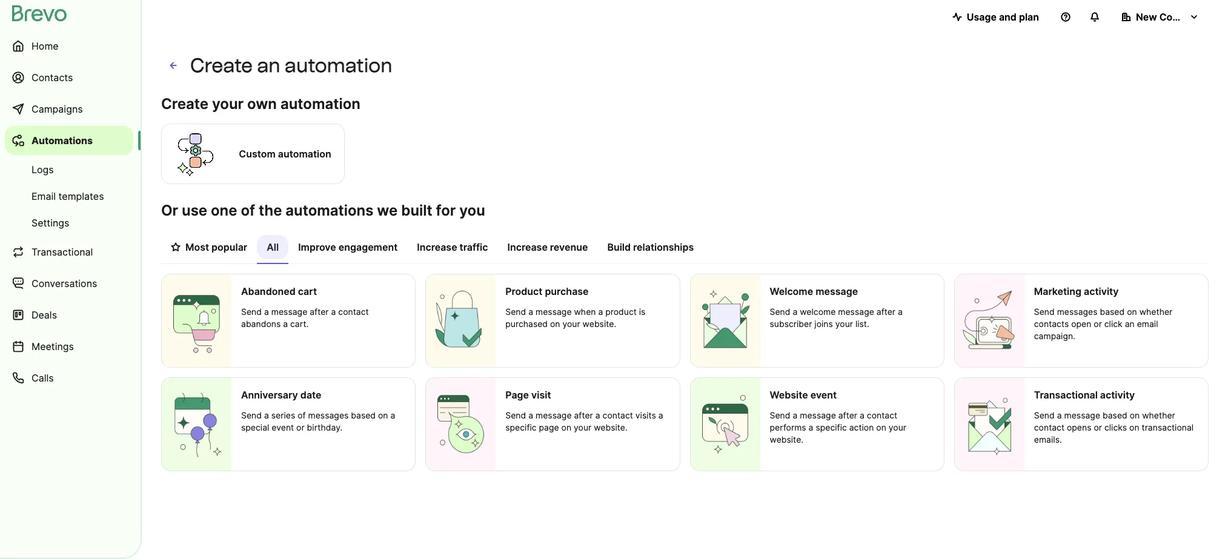 Task type: vqa. For each thing, say whether or not it's contained in the screenshot.
confirmation
no



Task type: locate. For each thing, give the bounding box(es) containing it.
is
[[639, 307, 646, 317]]

usage
[[967, 11, 997, 23]]

0 horizontal spatial an
[[257, 54, 280, 77]]

specific
[[506, 423, 537, 433], [816, 423, 847, 433]]

contact inside send a message after a contact abandons a cart.
[[338, 307, 369, 317]]

send down page
[[506, 410, 526, 421]]

0 vertical spatial automation
[[285, 54, 392, 77]]

specific inside send a message after a contact performs a specific action on your website.
[[816, 423, 847, 433]]

automations
[[32, 135, 93, 147]]

logs
[[32, 164, 54, 176]]

send for product
[[506, 307, 526, 317]]

0 horizontal spatial event
[[272, 423, 294, 433]]

2 vertical spatial website.
[[770, 435, 804, 445]]

activity up clicks
[[1101, 389, 1135, 401]]

specific for visit
[[506, 423, 537, 433]]

1 vertical spatial create
[[161, 95, 209, 113]]

1 horizontal spatial an
[[1125, 319, 1135, 329]]

message down product purchase
[[536, 307, 572, 317]]

your right page
[[574, 423, 592, 433]]

specific left action
[[816, 423, 847, 433]]

welcome message
[[770, 285, 858, 298]]

activity
[[1084, 285, 1119, 298], [1101, 389, 1135, 401]]

increase inside 'link'
[[417, 241, 457, 253]]

contact inside send a message after a contact performs a specific action on your website.
[[867, 410, 898, 421]]

messages inside send messages based on whether contacts open or click an email campaign.
[[1057, 307, 1098, 317]]

1 vertical spatial of
[[298, 410, 306, 421]]

website. inside send a message after a contact visits a specific page on your website.
[[594, 423, 628, 433]]

calls
[[32, 372, 54, 384]]

specific left page
[[506, 423, 537, 433]]

1 horizontal spatial transactional
[[1034, 389, 1098, 401]]

built
[[401, 202, 433, 219]]

clicks
[[1105, 423, 1127, 433]]

your
[[212, 95, 244, 113], [563, 319, 580, 329], [836, 319, 853, 329], [574, 423, 592, 433], [889, 423, 907, 433]]

0 horizontal spatial messages
[[308, 410, 349, 421]]

1 vertical spatial activity
[[1101, 389, 1135, 401]]

or left clicks
[[1094, 423, 1102, 433]]

send inside send a message when a product is purchased on your website.
[[506, 307, 526, 317]]

contact inside send a message after a contact visits a specific page on your website.
[[603, 410, 633, 421]]

of for the
[[241, 202, 255, 219]]

transactional
[[1142, 423, 1194, 433]]

custom automation button
[[161, 122, 345, 186]]

message inside send a message after a contact visits a specific page on your website.
[[536, 410, 572, 421]]

or left birthday.
[[296, 423, 305, 433]]

send up special
[[241, 410, 262, 421]]

activity for marketing activity
[[1084, 285, 1119, 298]]

an
[[257, 54, 280, 77], [1125, 319, 1135, 329]]

1 vertical spatial messages
[[308, 410, 349, 421]]

usage and plan button
[[943, 5, 1049, 29]]

activity up send messages based on whether contacts open or click an email campaign.
[[1084, 285, 1119, 298]]

send a message after a contact performs a specific action on your website.
[[770, 410, 907, 445]]

of
[[241, 202, 255, 219], [298, 410, 306, 421]]

0 vertical spatial event
[[811, 389, 837, 401]]

series
[[271, 410, 295, 421]]

message for website event
[[800, 410, 836, 421]]

on inside send a message after a contact visits a specific page on your website.
[[562, 423, 572, 433]]

after inside send a message after a contact abandons a cart.
[[310, 307, 329, 317]]

product purchase
[[506, 285, 589, 298]]

transactional down settings link
[[32, 246, 93, 258]]

event
[[811, 389, 837, 401], [272, 423, 294, 433]]

custom automation
[[239, 148, 331, 160]]

of inside send a series of messages based on a special event or birthday.
[[298, 410, 306, 421]]

settings link
[[5, 211, 133, 235]]

send inside send a message after a contact abandons a cart.
[[241, 307, 262, 317]]

after for website event
[[839, 410, 858, 421]]

1 horizontal spatial increase
[[508, 241, 548, 253]]

message inside send a message after a contact abandons a cart.
[[271, 307, 307, 317]]

after inside send a message after a contact visits a specific page on your website.
[[574, 410, 593, 421]]

whether
[[1140, 307, 1173, 317], [1143, 410, 1176, 421]]

based inside send a message based on whether contact opens or clicks on transactional emails.
[[1103, 410, 1128, 421]]

event right website
[[811, 389, 837, 401]]

message for product purchase
[[536, 307, 572, 317]]

send up performs
[[770, 410, 791, 421]]

after inside 'send a welcome message after a subscriber joins your list.'
[[877, 307, 896, 317]]

or
[[161, 202, 178, 219]]

message up list. at the bottom right of the page
[[838, 307, 874, 317]]

1 horizontal spatial of
[[298, 410, 306, 421]]

use
[[182, 202, 207, 219]]

1 increase from the left
[[417, 241, 457, 253]]

build
[[608, 241, 631, 253]]

0 horizontal spatial specific
[[506, 423, 537, 433]]

1 horizontal spatial event
[[811, 389, 837, 401]]

traffic
[[460, 241, 488, 253]]

on inside send a message after a contact performs a specific action on your website.
[[877, 423, 887, 433]]

visit
[[532, 389, 551, 401]]

contact
[[338, 307, 369, 317], [603, 410, 633, 421], [867, 410, 898, 421], [1034, 423, 1065, 433]]

or
[[1094, 319, 1102, 329], [296, 423, 305, 433], [1094, 423, 1102, 433]]

1 horizontal spatial specific
[[816, 423, 847, 433]]

2 specific from the left
[[816, 423, 847, 433]]

your inside send a message when a product is purchased on your website.
[[563, 319, 580, 329]]

send for transactional
[[1034, 410, 1055, 421]]

1 horizontal spatial messages
[[1057, 307, 1098, 317]]

whether inside send a message based on whether contact opens or clicks on transactional emails.
[[1143, 410, 1176, 421]]

messages up birthday.
[[308, 410, 349, 421]]

website. for page visit
[[594, 423, 628, 433]]

transactional up 'opens'
[[1034, 389, 1098, 401]]

your right action
[[889, 423, 907, 433]]

1 vertical spatial whether
[[1143, 410, 1176, 421]]

marketing
[[1034, 285, 1082, 298]]

message down "website event"
[[800, 410, 836, 421]]

you
[[460, 202, 485, 219]]

send inside send a series of messages based on a special event or birthday.
[[241, 410, 262, 421]]

message inside send a message based on whether contact opens or clicks on transactional emails.
[[1065, 410, 1101, 421]]

1 vertical spatial an
[[1125, 319, 1135, 329]]

your inside 'send a welcome message after a subscriber joins your list.'
[[836, 319, 853, 329]]

send inside 'send a welcome message after a subscriber joins your list.'
[[770, 307, 791, 317]]

message inside send a message after a contact performs a specific action on your website.
[[800, 410, 836, 421]]

2 vertical spatial automation
[[278, 148, 331, 160]]

contacts
[[32, 72, 73, 84]]

event down series
[[272, 423, 294, 433]]

a
[[264, 307, 269, 317], [331, 307, 336, 317], [529, 307, 533, 317], [598, 307, 603, 317], [793, 307, 798, 317], [898, 307, 903, 317], [283, 319, 288, 329], [264, 410, 269, 421], [391, 410, 395, 421], [529, 410, 533, 421], [596, 410, 600, 421], [659, 410, 663, 421], [793, 410, 798, 421], [860, 410, 865, 421], [1057, 410, 1062, 421], [809, 423, 814, 433]]

messages up 'open'
[[1057, 307, 1098, 317]]

whether up "transactional"
[[1143, 410, 1176, 421]]

0 vertical spatial activity
[[1084, 285, 1119, 298]]

or inside send a message based on whether contact opens or clicks on transactional emails.
[[1094, 423, 1102, 433]]

create your own automation
[[161, 95, 361, 113]]

after
[[310, 307, 329, 317], [877, 307, 896, 317], [574, 410, 593, 421], [839, 410, 858, 421]]

1 specific from the left
[[506, 423, 537, 433]]

an up own on the top
[[257, 54, 280, 77]]

message inside send a message when a product is purchased on your website.
[[536, 307, 572, 317]]

website.
[[583, 319, 617, 329], [594, 423, 628, 433], [770, 435, 804, 445]]

1 vertical spatial transactional
[[1034, 389, 1098, 401]]

a inside send a message based on whether contact opens or clicks on transactional emails.
[[1057, 410, 1062, 421]]

send up purchased
[[506, 307, 526, 317]]

0 vertical spatial create
[[190, 54, 253, 77]]

campaigns link
[[5, 95, 133, 124]]

whether inside send messages based on whether contacts open or click an email campaign.
[[1140, 307, 1173, 317]]

or inside send messages based on whether contacts open or click an email campaign.
[[1094, 319, 1102, 329]]

website. inside send a message after a contact performs a specific action on your website.
[[770, 435, 804, 445]]

anniversary date
[[241, 389, 322, 401]]

0 vertical spatial of
[[241, 202, 255, 219]]

contact for website event
[[867, 410, 898, 421]]

settings
[[32, 217, 69, 229]]

your left list. at the bottom right of the page
[[836, 319, 853, 329]]

most popular
[[185, 241, 247, 253]]

message up cart.
[[271, 307, 307, 317]]

send for welcome
[[770, 307, 791, 317]]

of right series
[[298, 410, 306, 421]]

special
[[241, 423, 269, 433]]

subscriber
[[770, 319, 812, 329]]

send up subscriber
[[770, 307, 791, 317]]

0 vertical spatial an
[[257, 54, 280, 77]]

we
[[377, 202, 398, 219]]

after inside send a message after a contact performs a specific action on your website.
[[839, 410, 858, 421]]

message
[[816, 285, 858, 298], [271, 307, 307, 317], [536, 307, 572, 317], [838, 307, 874, 317], [536, 410, 572, 421], [800, 410, 836, 421], [1065, 410, 1101, 421]]

send up abandons
[[241, 307, 262, 317]]

all
[[267, 241, 279, 253]]

send inside send a message after a contact visits a specific page on your website.
[[506, 410, 526, 421]]

tab list containing most popular
[[161, 235, 1209, 264]]

send a message after a contact abandons a cart.
[[241, 307, 369, 329]]

send up the emails.
[[1034, 410, 1055, 421]]

0 horizontal spatial transactional
[[32, 246, 93, 258]]

message up 'opens'
[[1065, 410, 1101, 421]]

send up contacts
[[1034, 307, 1055, 317]]

0 horizontal spatial of
[[241, 202, 255, 219]]

specific inside send a message after a contact visits a specific page on your website.
[[506, 423, 537, 433]]

of left the
[[241, 202, 255, 219]]

0 vertical spatial messages
[[1057, 307, 1098, 317]]

increase for increase revenue
[[508, 241, 548, 253]]

1 vertical spatial event
[[272, 423, 294, 433]]

most popular link
[[161, 235, 257, 263]]

increase revenue
[[508, 241, 588, 253]]

your inside send a message after a contact performs a specific action on your website.
[[889, 423, 907, 433]]

message up 'send a welcome message after a subscriber joins your list.'
[[816, 285, 858, 298]]

emails.
[[1034, 435, 1062, 445]]

email
[[32, 190, 56, 202]]

usage and plan
[[967, 11, 1039, 23]]

cart.
[[290, 319, 309, 329]]

all link
[[257, 235, 289, 264]]

tab list
[[161, 235, 1209, 264]]

0 vertical spatial whether
[[1140, 307, 1173, 317]]

transactional
[[32, 246, 93, 258], [1034, 389, 1098, 401]]

increase for increase traffic
[[417, 241, 457, 253]]

send inside send messages based on whether contacts open or click an email campaign.
[[1034, 307, 1055, 317]]

increase revenue link
[[498, 235, 598, 263]]

send inside send a message after a contact performs a specific action on your website.
[[770, 410, 791, 421]]

whether up email
[[1140, 307, 1173, 317]]

when
[[574, 307, 596, 317]]

an right click
[[1125, 319, 1135, 329]]

on
[[1127, 307, 1137, 317], [550, 319, 560, 329], [378, 410, 388, 421], [1130, 410, 1140, 421], [562, 423, 572, 433], [877, 423, 887, 433], [1130, 423, 1140, 433]]

performs
[[770, 423, 806, 433]]

0 vertical spatial website.
[[583, 319, 617, 329]]

an inside send messages based on whether contacts open or click an email campaign.
[[1125, 319, 1135, 329]]

or left click
[[1094, 319, 1102, 329]]

increase left revenue
[[508, 241, 548, 253]]

2 increase from the left
[[508, 241, 548, 253]]

event inside send a series of messages based on a special event or birthday.
[[272, 423, 294, 433]]

0 vertical spatial transactional
[[32, 246, 93, 258]]

create for create your own automation
[[161, 95, 209, 113]]

email templates link
[[5, 184, 133, 208]]

your left own on the top
[[212, 95, 244, 113]]

improve engagement link
[[289, 235, 407, 263]]

increase left traffic
[[417, 241, 457, 253]]

1 vertical spatial website.
[[594, 423, 628, 433]]

increase
[[417, 241, 457, 253], [508, 241, 548, 253]]

your down when
[[563, 319, 580, 329]]

0 horizontal spatial increase
[[417, 241, 457, 253]]

send inside send a message based on whether contact opens or clicks on transactional emails.
[[1034, 410, 1055, 421]]

message up page
[[536, 410, 572, 421]]



Task type: describe. For each thing, give the bounding box(es) containing it.
logs link
[[5, 158, 133, 182]]

own
[[247, 95, 277, 113]]

message for transactional activity
[[1065, 410, 1101, 421]]

page
[[539, 423, 559, 433]]

campaigns
[[32, 103, 83, 115]]

welcome
[[770, 285, 813, 298]]

contact inside send a message based on whether contact opens or clicks on transactional emails.
[[1034, 423, 1065, 433]]

transactional for transactional
[[32, 246, 93, 258]]

page visit
[[506, 389, 551, 401]]

contacts
[[1034, 319, 1069, 329]]

new company button
[[1112, 5, 1209, 29]]

send messages based on whether contacts open or click an email campaign.
[[1034, 307, 1173, 341]]

custom
[[239, 148, 276, 160]]

transactional link
[[5, 238, 133, 267]]

build relationships
[[608, 241, 694, 253]]

send for page
[[506, 410, 526, 421]]

send for marketing
[[1034, 307, 1055, 317]]

based inside send messages based on whether contacts open or click an email campaign.
[[1100, 307, 1125, 317]]

website. for website event
[[770, 435, 804, 445]]

engagement
[[339, 241, 398, 253]]

send a message when a product is purchased on your website.
[[506, 307, 646, 329]]

send for anniversary
[[241, 410, 262, 421]]

on inside send a message when a product is purchased on your website.
[[550, 319, 560, 329]]

action
[[850, 423, 874, 433]]

email templates
[[32, 190, 104, 202]]

1 vertical spatial automation
[[281, 95, 361, 113]]

purchase
[[545, 285, 589, 298]]

improve
[[298, 241, 336, 253]]

open
[[1072, 319, 1092, 329]]

messages inside send a series of messages based on a special event or birthday.
[[308, 410, 349, 421]]

dxrbf image
[[171, 242, 181, 252]]

specific for event
[[816, 423, 847, 433]]

the
[[259, 202, 282, 219]]

joins
[[815, 319, 833, 329]]

new company
[[1136, 11, 1205, 23]]

increase traffic
[[417, 241, 488, 253]]

plan
[[1019, 11, 1039, 23]]

birthday.
[[307, 423, 343, 433]]

send for abandoned
[[241, 307, 262, 317]]

and
[[999, 11, 1017, 23]]

create an automation
[[190, 54, 392, 77]]

contacts link
[[5, 63, 133, 92]]

cart
[[298, 285, 317, 298]]

calls link
[[5, 364, 133, 393]]

list.
[[856, 319, 870, 329]]

automation inside button
[[278, 148, 331, 160]]

purchased
[[506, 319, 548, 329]]

send for website
[[770, 410, 791, 421]]

deals link
[[5, 301, 133, 330]]

on inside send messages based on whether contacts open or click an email campaign.
[[1127, 307, 1137, 317]]

send a message based on whether contact opens or clicks on transactional emails.
[[1034, 410, 1194, 445]]

welcome
[[800, 307, 836, 317]]

of for messages
[[298, 410, 306, 421]]

or use one of the automations we built for you
[[161, 202, 485, 219]]

one
[[211, 202, 237, 219]]

email
[[1137, 319, 1159, 329]]

marketing activity
[[1034, 285, 1119, 298]]

message inside 'send a welcome message after a subscriber joins your list.'
[[838, 307, 874, 317]]

activity for transactional activity
[[1101, 389, 1135, 401]]

new
[[1136, 11, 1157, 23]]

conversations
[[32, 278, 97, 290]]

automations link
[[5, 126, 133, 155]]

build relationships link
[[598, 235, 704, 263]]

website event
[[770, 389, 837, 401]]

website. inside send a message when a product is purchased on your website.
[[583, 319, 617, 329]]

deals
[[32, 309, 57, 321]]

meetings link
[[5, 332, 133, 361]]

conversations link
[[5, 269, 133, 298]]

popular
[[212, 241, 247, 253]]

for
[[436, 202, 456, 219]]

campaign.
[[1034, 331, 1076, 341]]

create for create an automation
[[190, 54, 253, 77]]

abandons
[[241, 319, 281, 329]]

message for page visit
[[536, 410, 572, 421]]

send a message after a contact visits a specific page on your website.
[[506, 410, 663, 433]]

anniversary
[[241, 389, 298, 401]]

templates
[[59, 190, 104, 202]]

abandoned cart
[[241, 285, 317, 298]]

transactional for transactional activity
[[1034, 389, 1098, 401]]

product
[[506, 285, 543, 298]]

click
[[1105, 319, 1123, 329]]

most
[[185, 241, 209, 253]]

contact for page visit
[[603, 410, 633, 421]]

contact for abandoned cart
[[338, 307, 369, 317]]

page
[[506, 389, 529, 401]]

your inside send a message after a contact visits a specific page on your website.
[[574, 423, 592, 433]]

visits
[[636, 410, 656, 421]]

improve engagement
[[298, 241, 398, 253]]

after for abandoned cart
[[310, 307, 329, 317]]

message for abandoned cart
[[271, 307, 307, 317]]

opens
[[1067, 423, 1092, 433]]

company
[[1160, 11, 1205, 23]]

send a welcome message after a subscriber joins your list.
[[770, 307, 903, 329]]

revenue
[[550, 241, 588, 253]]

based inside send a series of messages based on a special event or birthday.
[[351, 410, 376, 421]]

or inside send a series of messages based on a special event or birthday.
[[296, 423, 305, 433]]

send a series of messages based on a special event or birthday.
[[241, 410, 395, 433]]

on inside send a series of messages based on a special event or birthday.
[[378, 410, 388, 421]]

website
[[770, 389, 808, 401]]

after for page visit
[[574, 410, 593, 421]]

date
[[300, 389, 322, 401]]

transactional activity
[[1034, 389, 1135, 401]]

increase traffic link
[[407, 235, 498, 263]]



